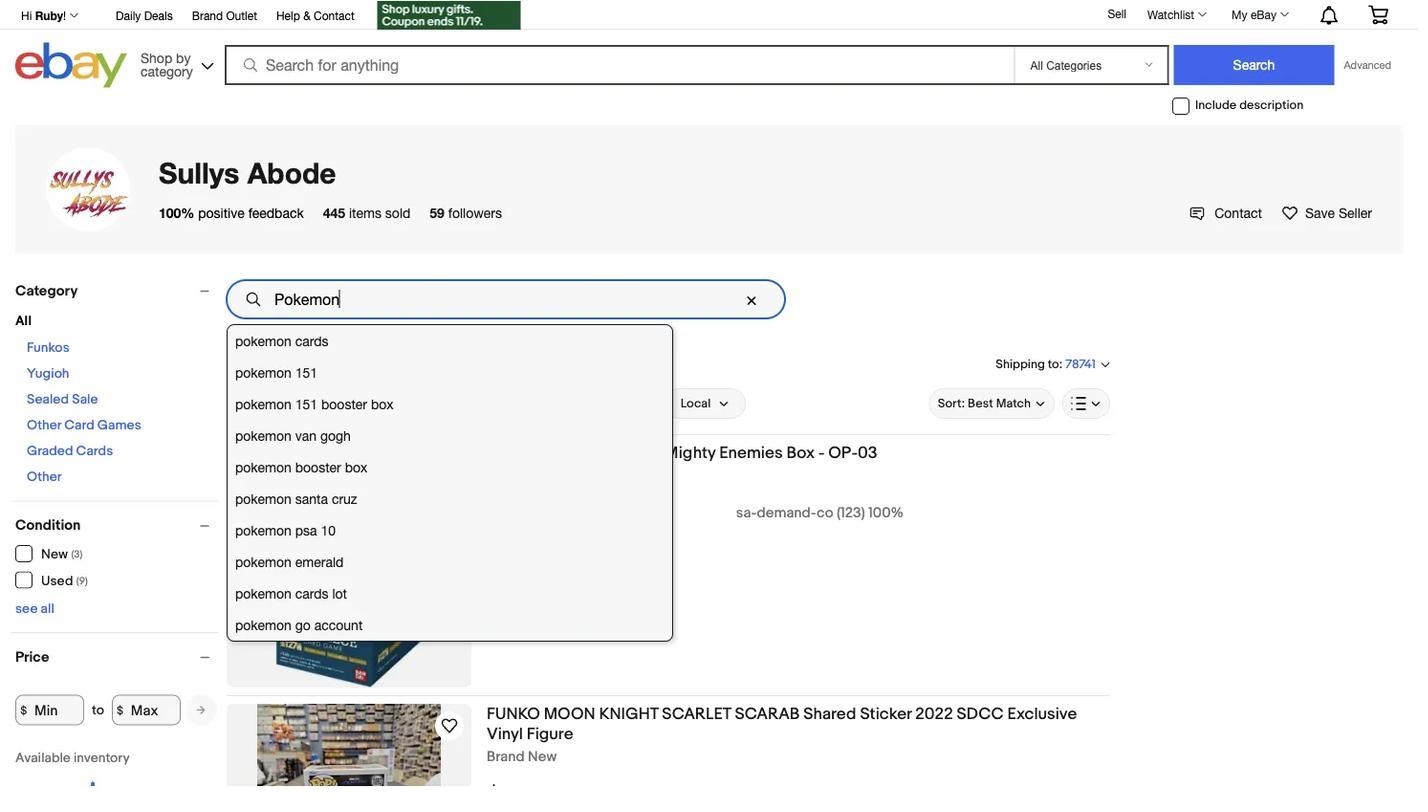 Task type: vqa. For each thing, say whether or not it's contained in the screenshot.
$55.00
no



Task type: describe. For each thing, give the bounding box(es) containing it.
sa-demand-co (123) 100%
[[736, 505, 904, 522]]

funko moon knight scarlet scarab shared sticker 2022 sdcc exclusive vinyl figure link
[[487, 704, 1110, 748]]

2 other from the top
[[27, 469, 62, 485]]

my ebay
[[1232, 8, 1277, 21]]

shop
[[141, 50, 172, 66]]

pokemon 151 booster box
[[235, 396, 394, 412]]

contact link
[[1190, 205, 1262, 221]]

sullys
[[159, 155, 240, 190]]

category
[[15, 282, 78, 299]]

-
[[818, 443, 825, 463]]

funko moon knight scarlet scarab shared sticker 2022 sdcc exclusive vinyl figure brand new
[[487, 704, 1077, 766]]

funko moon knight scarlet scarab shared sticker 2022 sdcc exclusive vinyl figure image
[[257, 704, 441, 787]]

account
[[314, 617, 363, 633]]

cards for pokemon cards
[[295, 333, 329, 349]]

include description
[[1195, 98, 1304, 113]]

Search for anything text field
[[228, 47, 1010, 83]]

pokemon for pokemon 151
[[235, 364, 292, 380]]

bandai one piece ccg mighty enemies box - op-03 image
[[227, 443, 471, 688]]

by
[[176, 50, 191, 66]]

watch funko moon knight scarlet scarab shared sticker 2022 sdcc exclusive vinyl figure image
[[438, 714, 461, 737]]

2022
[[916, 704, 953, 724]]

deals
[[144, 9, 173, 22]]

pokemon for pokemon booster box
[[235, 459, 292, 475]]

items
[[349, 205, 382, 220]]

sealed sale link
[[27, 392, 98, 408]]

auction link
[[277, 392, 343, 415]]

pokemon cards lot
[[235, 585, 347, 601]]

watchlist
[[1148, 8, 1195, 21]]

card
[[64, 417, 94, 434]]

daily deals
[[116, 9, 173, 22]]

100% positive feedback
[[159, 205, 304, 220]]

box
[[787, 443, 815, 463]]

445
[[323, 205, 345, 220]]

all
[[41, 601, 54, 617]]

your shopping cart image
[[1368, 5, 1390, 24]]

brand inside 'account' navigation
[[192, 9, 223, 22]]

save
[[1305, 205, 1335, 220]]

now
[[396, 396, 421, 411]]

available
[[15, 750, 71, 767]]

daily deals link
[[116, 6, 173, 27]]

pokemon 151 booster box option
[[228, 388, 673, 420]]

best
[[968, 396, 993, 411]]

pokemon for pokemon emerald
[[235, 554, 292, 570]]

inventory
[[74, 750, 130, 767]]

account navigation
[[11, 0, 1403, 32]]

bandai one piece ccg mighty enemies box - op-03
[[487, 443, 878, 463]]

my ebay link
[[1221, 3, 1298, 26]]

445 items sold
[[323, 205, 411, 220]]

match
[[996, 396, 1031, 411]]

new inside funko moon knight scarlet scarab shared sticker 2022 sdcc exclusive vinyl figure brand new
[[528, 748, 557, 766]]

1 vertical spatial booster
[[295, 459, 341, 475]]

pokemon psa 10 option
[[228, 515, 673, 546]]

sullys abode image
[[46, 147, 130, 231]]

figure
[[527, 724, 573, 744]]

Search all 12 items field
[[227, 280, 785, 318]]

1 horizontal spatial 100%
[[868, 505, 904, 522]]

mighty
[[665, 443, 716, 463]]

co
[[817, 505, 834, 522]]

sell
[[1108, 7, 1127, 20]]

brand outlet
[[192, 9, 257, 22]]

save seller
[[1305, 205, 1372, 220]]

10
[[321, 522, 336, 538]]

none submit inside the shop by category banner
[[1174, 45, 1335, 85]]

(3)
[[71, 548, 83, 561]]

03
[[858, 443, 878, 463]]

main content containing bandai one piece ccg mighty enemies box - op-03
[[227, 273, 1110, 787]]

0 vertical spatial booster
[[321, 396, 367, 412]]

1 vertical spatial to
[[92, 702, 104, 718]]

sullys abode link
[[159, 155, 336, 190]]

emerald
[[295, 554, 344, 570]]

sealed
[[27, 392, 69, 408]]

outlet
[[226, 9, 257, 22]]

get the coupon image
[[378, 1, 521, 30]]

sullys abode
[[159, 155, 336, 190]]

graded
[[27, 443, 73, 460]]

brand outlet link
[[192, 6, 257, 27]]

$ for minimum value in $ text box
[[20, 703, 27, 717]]

0 horizontal spatial box
[[345, 459, 367, 475]]

advanced link
[[1335, 46, 1401, 84]]

pokemon 151 option
[[228, 357, 673, 388]]

new (3)
[[41, 547, 83, 563]]

see all
[[15, 601, 54, 617]]

:
[[1059, 357, 1063, 371]]

All selected text field
[[243, 395, 257, 412]]

sell link
[[1099, 7, 1135, 20]]

lot
[[332, 585, 347, 601]]

151 for pokemon 151 booster box
[[295, 396, 318, 412]]

help
[[276, 9, 300, 22]]

pokemon cards option
[[228, 325, 673, 357]]

1 horizontal spatial contact
[[1215, 205, 1262, 220]]

it
[[386, 396, 393, 411]]

followers
[[448, 205, 502, 220]]

my
[[1232, 8, 1248, 21]]

pokemon for pokemon van gogh
[[235, 428, 292, 443]]

ebay
[[1251, 8, 1277, 21]]

sdcc
[[957, 704, 1004, 724]]

games
[[97, 417, 141, 434]]

abode
[[247, 155, 336, 190]]

cards for pokemon cards lot
[[295, 585, 329, 601]]

van
[[295, 428, 317, 443]]

buy it now link
[[351, 392, 432, 415]]

funkos link
[[27, 340, 70, 356]]

santa
[[295, 491, 328, 506]]

shipping to : 78741
[[996, 357, 1096, 372]]

pokemon santa cruz
[[235, 491, 357, 506]]

help & contact
[[276, 9, 355, 22]]

positive
[[198, 205, 245, 220]]

pokemon for pokemon cards lot
[[235, 585, 292, 601]]

all for all funkos yugioh sealed sale other card games graded cards other
[[15, 313, 32, 329]]

include
[[1195, 98, 1237, 113]]

buy
[[362, 396, 383, 411]]



Task type: locate. For each thing, give the bounding box(es) containing it.
condition button
[[15, 517, 218, 534]]

one
[[541, 443, 572, 463]]

0 vertical spatial all
[[15, 313, 32, 329]]

2 151 from the top
[[295, 396, 318, 412]]

pokemon left go
[[235, 617, 292, 633]]

category
[[141, 63, 193, 79]]

funkos
[[27, 340, 70, 356]]

2 cards from the top
[[295, 585, 329, 601]]

price button
[[15, 648, 218, 666]]

12 results
[[227, 354, 287, 371]]

1 vertical spatial other
[[27, 469, 62, 485]]

1 vertical spatial box
[[345, 459, 367, 475]]

4 pokemon from the top
[[235, 428, 292, 443]]

box left now
[[371, 396, 394, 412]]

1 horizontal spatial to
[[1048, 357, 1059, 371]]

shop by category
[[141, 50, 193, 79]]

list box containing pokemon cards
[[227, 324, 673, 642]]

contact left save
[[1215, 205, 1262, 220]]

1 vertical spatial all
[[243, 396, 257, 411]]

pokemon up results
[[235, 333, 292, 349]]

Minimum Value in $ text field
[[15, 695, 84, 725]]

1 vertical spatial contact
[[1215, 205, 1262, 220]]

0 vertical spatial 100%
[[159, 205, 194, 220]]

psa
[[295, 522, 317, 538]]

pokemon up pokemon emerald
[[235, 522, 292, 538]]

5 pokemon from the top
[[235, 459, 292, 475]]

hi ruby !
[[21, 9, 66, 22]]

box up cruz
[[345, 459, 367, 475]]

shop by category button
[[132, 43, 218, 84]]

to right minimum value in $ text box
[[92, 702, 104, 718]]

1 horizontal spatial $
[[117, 703, 123, 717]]

78741
[[1066, 357, 1096, 372]]

sale
[[72, 392, 98, 408]]

scarlet
[[662, 704, 731, 724]]

brand
[[192, 9, 223, 22], [487, 748, 525, 766]]

pokemon for pokemon go account
[[235, 617, 292, 633]]

100%
[[159, 205, 194, 220], [868, 505, 904, 522]]

pokemon up all text field
[[235, 364, 292, 380]]

sort: best match button
[[929, 388, 1055, 419]]

1 vertical spatial cards
[[295, 585, 329, 601]]

151 up auction on the bottom left of page
[[295, 364, 318, 380]]

shop by category banner
[[11, 0, 1403, 93]]

main content
[[227, 273, 1110, 787]]

pokemon down pokemon 151 at the left top
[[235, 396, 292, 412]]

sort:
[[938, 396, 965, 411]]

1 horizontal spatial box
[[371, 396, 394, 412]]

cards
[[76, 443, 113, 460]]

pokemon santa cruz option
[[228, 483, 673, 515]]

brand inside funko moon knight scarlet scarab shared sticker 2022 sdcc exclusive vinyl figure brand new
[[487, 748, 525, 766]]

0 vertical spatial 151
[[295, 364, 318, 380]]

brand left outlet
[[192, 9, 223, 22]]

pokemon for pokemon psa 10
[[235, 522, 292, 538]]

go
[[295, 617, 311, 633]]

booster up the gogh at the left bottom of page
[[321, 396, 367, 412]]

(123)
[[837, 505, 865, 522]]

seller
[[1339, 205, 1372, 220]]

shared
[[804, 704, 856, 724]]

yugioh
[[27, 366, 69, 382]]

pokemon psa 10
[[235, 522, 336, 538]]

pokemon cards
[[235, 333, 329, 349]]

cards inside pokemon cards option
[[295, 333, 329, 349]]

0 vertical spatial brand
[[192, 9, 223, 22]]

0 horizontal spatial contact
[[314, 9, 355, 22]]

$ up available
[[20, 703, 27, 717]]

0 vertical spatial other
[[27, 417, 61, 434]]

all for all
[[243, 396, 257, 411]]

booster
[[321, 396, 367, 412], [295, 459, 341, 475]]

ruby
[[35, 9, 63, 22]]

bandai one piece ccg mighty enemies box - op-03 link
[[487, 443, 1110, 467]]

other link
[[27, 469, 62, 485]]

see
[[15, 601, 38, 617]]

0 vertical spatial cards
[[295, 333, 329, 349]]

1 cards from the top
[[295, 333, 329, 349]]

1 pokemon from the top
[[235, 333, 292, 349]]

pokemon 151
[[235, 364, 318, 380]]

1 vertical spatial new
[[528, 748, 557, 766]]

1 horizontal spatial brand
[[487, 748, 525, 766]]

0 vertical spatial to
[[1048, 357, 1059, 371]]

0 horizontal spatial brand
[[192, 9, 223, 22]]

cards left lot
[[295, 585, 329, 601]]

funko moon knight scarlet scarab shared sticker 2022 sdcc exclusive vinyl figure heading
[[487, 704, 1077, 744]]

1 $ from the left
[[20, 703, 27, 717]]

help & contact link
[[276, 6, 355, 27]]

1 vertical spatial brand
[[487, 748, 525, 766]]

pokemon down pokemon van gogh in the left of the page
[[235, 459, 292, 475]]

0 horizontal spatial $
[[20, 703, 27, 717]]

knight
[[599, 704, 658, 724]]

7 pokemon from the top
[[235, 522, 292, 538]]

gogh
[[320, 428, 351, 443]]

cards inside pokemon cards lot option
[[295, 585, 329, 601]]

pokemon down all text field
[[235, 428, 292, 443]]

pokemon down pokemon emerald
[[235, 585, 292, 601]]

local
[[681, 396, 711, 411]]

0 horizontal spatial 100%
[[159, 205, 194, 220]]

cruz
[[332, 491, 357, 506]]

exclusive
[[1008, 704, 1077, 724]]

all link
[[231, 392, 269, 415]]

pokemon van gogh option
[[228, 420, 673, 451]]

new down figure
[[528, 748, 557, 766]]

Maximum Value in $ text field
[[112, 695, 181, 725]]

0 horizontal spatial all
[[15, 313, 32, 329]]

all up funkos
[[15, 313, 32, 329]]

9 pokemon from the top
[[235, 585, 292, 601]]

6 pokemon from the top
[[235, 491, 292, 506]]

available inventory
[[15, 750, 130, 767]]

1 horizontal spatial new
[[528, 748, 557, 766]]

151
[[295, 364, 318, 380], [295, 396, 318, 412]]

scarab
[[735, 704, 800, 724]]

to
[[1048, 357, 1059, 371], [92, 702, 104, 718]]

$ for maximum value in $ 'text box'
[[117, 703, 123, 717]]

100% left positive
[[159, 205, 194, 220]]

pokemon inside option
[[235, 491, 292, 506]]

condition
[[15, 517, 81, 534]]

pokemon up pokemon psa 10
[[235, 491, 292, 506]]

list box
[[227, 324, 673, 642]]

100% right (123)
[[868, 505, 904, 522]]

pokemon cards lot option
[[228, 578, 673, 609]]

all down pokemon 151 at the left top
[[243, 396, 257, 411]]

12
[[227, 354, 239, 371]]

pokemon for pokemon cards
[[235, 333, 292, 349]]

all inside all funkos yugioh sealed sale other card games graded cards other
[[15, 313, 32, 329]]

$ up inventory
[[117, 703, 123, 717]]

1 vertical spatial 100%
[[868, 505, 904, 522]]

advanced
[[1344, 59, 1392, 71]]

graded cards link
[[27, 443, 113, 460]]

bandai one piece ccg mighty enemies box - op-03 heading
[[487, 443, 878, 463]]

all funkos yugioh sealed sale other card games graded cards other
[[15, 313, 141, 485]]

category button
[[15, 282, 218, 299]]

brand down 'vinyl'
[[487, 748, 525, 766]]

0 vertical spatial new
[[41, 547, 68, 563]]

yugioh link
[[27, 366, 69, 382]]

pokemon down pokemon psa 10
[[235, 554, 292, 570]]

contact right the &
[[314, 9, 355, 22]]

sort: best match
[[938, 396, 1031, 411]]

pokemon for pokemon 151 booster box
[[235, 396, 292, 412]]

new left (3)
[[41, 547, 68, 563]]

sticker
[[860, 704, 912, 724]]

3 pokemon from the top
[[235, 396, 292, 412]]

results
[[243, 354, 287, 371]]

description
[[1240, 98, 1304, 113]]

2 pokemon from the top
[[235, 364, 292, 380]]

pokemon emerald option
[[228, 546, 673, 578]]

None submit
[[1174, 45, 1335, 85]]

other down sealed
[[27, 417, 61, 434]]

&
[[303, 9, 311, 22]]

demand-
[[757, 505, 817, 522]]

booster up santa on the left
[[295, 459, 341, 475]]

graph of available inventory between $0 and $1000+ image
[[15, 750, 178, 787]]

1 151 from the top
[[295, 364, 318, 380]]

sa-
[[736, 505, 757, 522]]

59
[[430, 205, 445, 220]]

10 pokemon from the top
[[235, 617, 292, 633]]

cards up pokemon 151 at the left top
[[295, 333, 329, 349]]

feedback
[[248, 205, 304, 220]]

8 pokemon from the top
[[235, 554, 292, 570]]

buy it now
[[362, 396, 421, 411]]

funko
[[487, 704, 540, 724]]

all
[[15, 313, 32, 329], [243, 396, 257, 411]]

piece
[[576, 443, 619, 463]]

listing options selector. list view selected. image
[[1071, 396, 1102, 411]]

2 $ from the left
[[117, 703, 123, 717]]

pokemon for pokemon santa cruz
[[235, 491, 292, 506]]

0 horizontal spatial to
[[92, 702, 104, 718]]

other card games link
[[27, 417, 141, 434]]

contact inside 'account' navigation
[[314, 9, 355, 22]]

0 vertical spatial box
[[371, 396, 394, 412]]

151 up van
[[295, 396, 318, 412]]

all inside main content
[[243, 396, 257, 411]]

other down graded
[[27, 469, 62, 485]]

save seller button
[[1282, 203, 1372, 223]]

0 horizontal spatial new
[[41, 547, 68, 563]]

pokemon booster box option
[[228, 451, 673, 483]]

1 horizontal spatial all
[[243, 396, 257, 411]]

1 other from the top
[[27, 417, 61, 434]]

used (9)
[[41, 573, 88, 589]]

list box inside main content
[[227, 324, 673, 642]]

151 for pokemon 151
[[295, 364, 318, 380]]

1 vertical spatial 151
[[295, 396, 318, 412]]

0 vertical spatial contact
[[314, 9, 355, 22]]

pokemon go account option
[[228, 609, 673, 641]]

to inside shipping to : 78741
[[1048, 357, 1059, 371]]

to left the 78741
[[1048, 357, 1059, 371]]

enemies
[[719, 443, 783, 463]]



